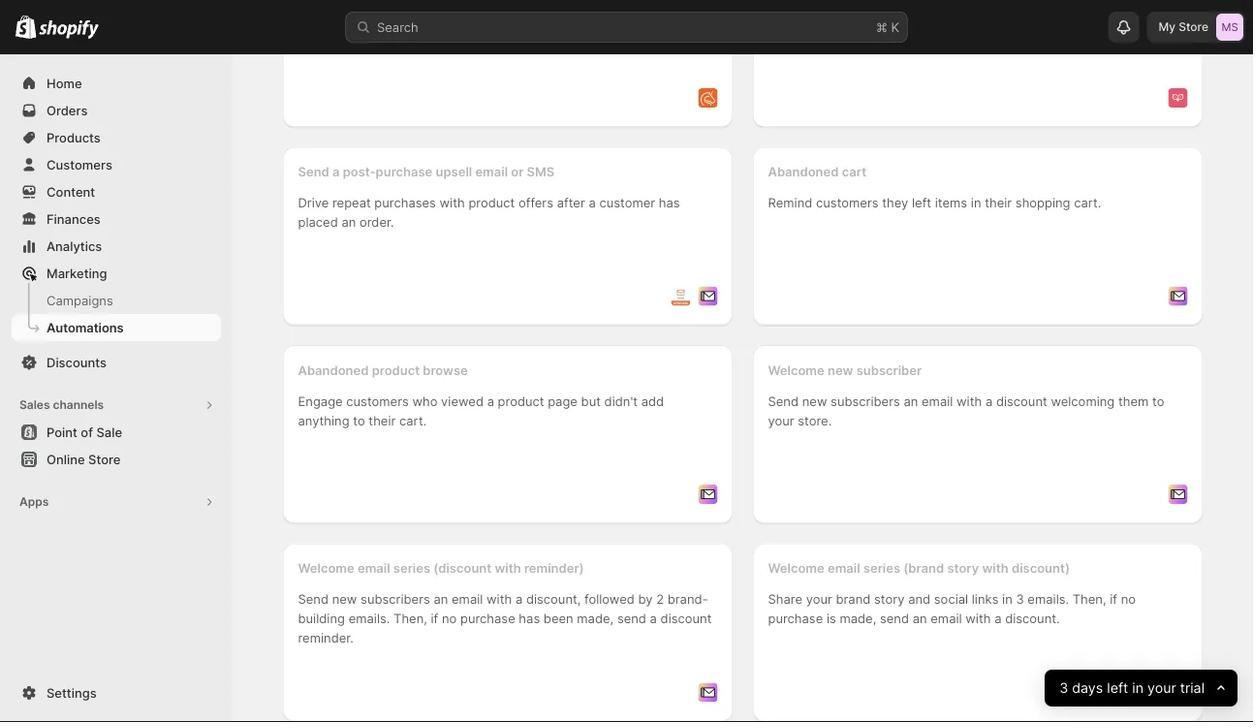 Task type: vqa. For each thing, say whether or not it's contained in the screenshot.
Search Collections text box
no



Task type: locate. For each thing, give the bounding box(es) containing it.
0 vertical spatial store
[[1179, 20, 1209, 34]]

settings
[[47, 685, 97, 700]]

point of sale
[[47, 424, 122, 440]]

orders
[[47, 103, 88, 118]]

store right my
[[1179, 20, 1209, 34]]

analytics link
[[12, 233, 221, 260]]

1 horizontal spatial shopify image
[[39, 20, 99, 39]]

automations link
[[12, 314, 221, 341]]

1 vertical spatial store
[[88, 452, 121, 467]]

analytics
[[47, 238, 102, 253]]

1 horizontal spatial store
[[1179, 20, 1209, 34]]

days
[[1072, 680, 1103, 696]]

online store button
[[0, 446, 233, 473]]

⌘
[[876, 19, 888, 34]]

store
[[1179, 20, 1209, 34], [88, 452, 121, 467]]

store inside 'button'
[[88, 452, 121, 467]]

sales channels button
[[12, 392, 221, 419]]

⌘ k
[[876, 19, 899, 34]]

marketing
[[47, 266, 107, 281]]

store for online store
[[88, 452, 121, 467]]

search
[[377, 19, 418, 34]]

shopify image
[[16, 15, 36, 39], [39, 20, 99, 39]]

store down sale
[[88, 452, 121, 467]]

3 days left in your trial button
[[1045, 670, 1238, 706]]

finances
[[47, 211, 101, 226]]

sale
[[96, 424, 122, 440]]

settings link
[[12, 679, 221, 706]]

discounts
[[47, 355, 107, 370]]

in
[[1132, 680, 1143, 696]]

finances link
[[12, 205, 221, 233]]

trial
[[1180, 680, 1204, 696]]

of
[[81, 424, 93, 440]]

0 horizontal spatial store
[[88, 452, 121, 467]]

online store
[[47, 452, 121, 467]]

store for my store
[[1179, 20, 1209, 34]]

my store image
[[1216, 14, 1243, 41]]

point of sale button
[[0, 419, 233, 446]]

channels
[[53, 398, 104, 412]]

point
[[47, 424, 77, 440]]

home link
[[12, 70, 221, 97]]

products
[[47, 130, 101, 145]]



Task type: describe. For each thing, give the bounding box(es) containing it.
k
[[891, 19, 899, 34]]

my store
[[1159, 20, 1209, 34]]

content link
[[12, 178, 221, 205]]

your
[[1147, 680, 1176, 696]]

0 horizontal spatial shopify image
[[16, 15, 36, 39]]

customers
[[47, 157, 112, 172]]

left
[[1107, 680, 1128, 696]]

apps button
[[12, 488, 221, 516]]

orders link
[[12, 97, 221, 124]]

products link
[[12, 124, 221, 151]]

home
[[47, 76, 82, 91]]

sales channels
[[19, 398, 104, 412]]

3
[[1059, 680, 1068, 696]]

online
[[47, 452, 85, 467]]

sales
[[19, 398, 50, 412]]

customers link
[[12, 151, 221, 178]]

content
[[47, 184, 95, 199]]

apps
[[19, 495, 49, 509]]

automations
[[47, 320, 124, 335]]

discounts link
[[12, 349, 221, 376]]

3 days left in your trial
[[1059, 680, 1204, 696]]

my
[[1159, 20, 1176, 34]]

campaigns link
[[12, 287, 221, 314]]

campaigns
[[47, 293, 113, 308]]

marketing link
[[12, 260, 221, 287]]

online store link
[[12, 446, 221, 473]]

point of sale link
[[12, 419, 221, 446]]



